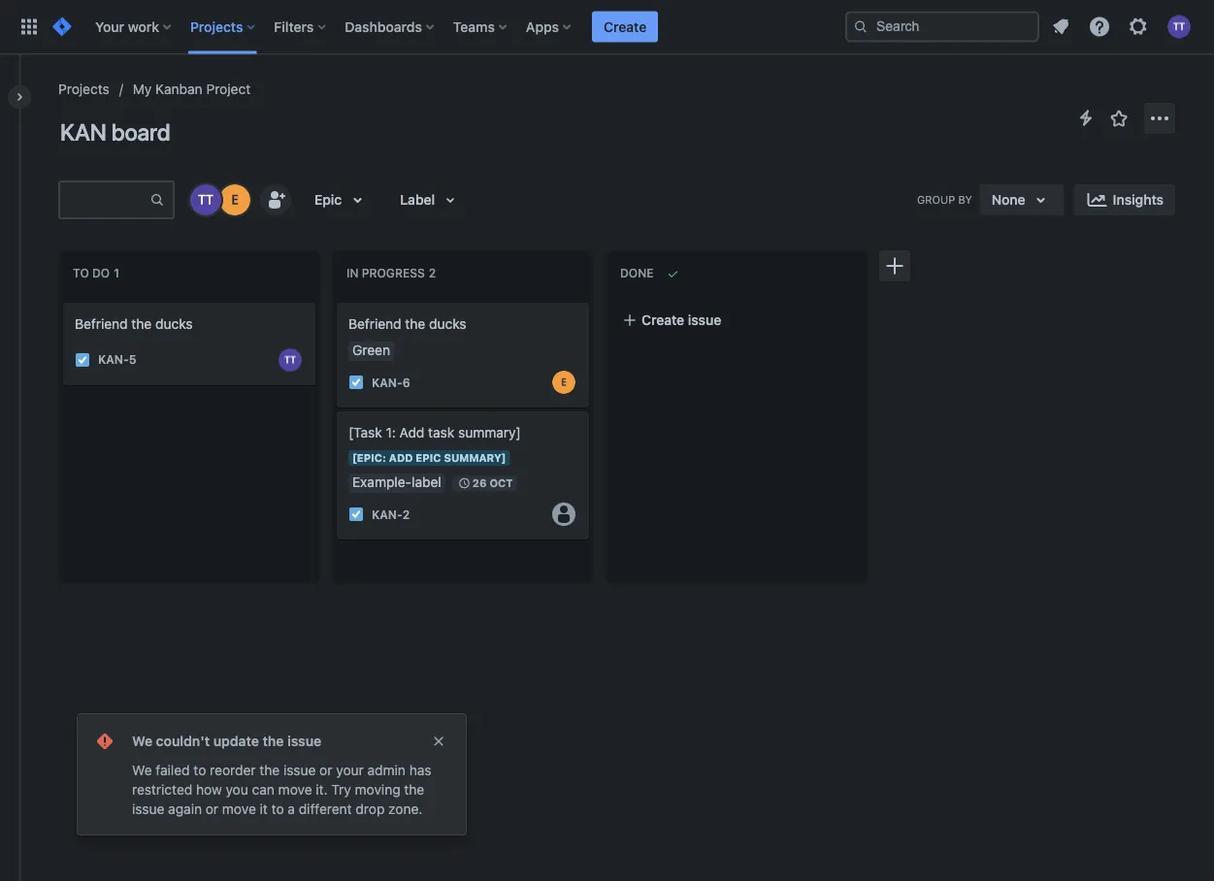 Task type: locate. For each thing, give the bounding box(es) containing it.
befriend
[[75, 316, 128, 332], [349, 316, 402, 332]]

0 horizontal spatial projects
[[58, 81, 109, 97]]

ducks
[[155, 316, 193, 332], [429, 316, 467, 332]]

task image
[[349, 507, 364, 522]]

1 vertical spatial create
[[642, 312, 685, 328]]

1 horizontal spatial projects
[[190, 18, 243, 34]]

1 horizontal spatial or
[[320, 763, 332, 779]]

again
[[168, 801, 202, 817]]

none
[[992, 192, 1026, 208]]

couldn't
[[156, 733, 210, 749]]

group by
[[917, 193, 972, 206]]

settings image
[[1127, 15, 1150, 38]]

2 we from the top
[[132, 763, 152, 779]]

task image for kan-5
[[75, 352, 90, 368]]

reorder
[[210, 763, 256, 779]]

jira software image
[[50, 15, 74, 38], [50, 15, 74, 38]]

1 horizontal spatial befriend the ducks
[[349, 316, 467, 332]]

0 horizontal spatial to
[[194, 763, 206, 779]]

create button
[[592, 11, 658, 42]]

befriend up kan-5 on the top left
[[75, 316, 128, 332]]

0 vertical spatial projects
[[190, 18, 243, 34]]

progress
[[362, 267, 425, 280]]

kan board
[[60, 118, 170, 146]]

befriend the ducks up 5
[[75, 316, 193, 332]]

kan- up 1:
[[372, 376, 403, 389]]

we right 'an error occurred' image
[[132, 733, 153, 749]]

kan- down do
[[98, 353, 129, 367]]

dashboards button
[[339, 11, 442, 42]]

0 horizontal spatial ducks
[[155, 316, 193, 332]]

create issue image down 'in'
[[325, 289, 349, 313]]

oct
[[490, 477, 513, 490]]

2 ducks from the left
[[429, 316, 467, 332]]

projects
[[190, 18, 243, 34], [58, 81, 109, 97]]

0 horizontal spatial befriend the ducks
[[75, 316, 193, 332]]

create issue image for in progress
[[325, 289, 349, 313]]

create column image
[[883, 254, 907, 278]]

apps button
[[520, 11, 579, 42]]

befriend the ducks down in progress element
[[349, 316, 467, 332]]

the up can
[[260, 763, 280, 779]]

task image left "kan-6" link
[[349, 375, 364, 390]]

[task 1: add task summary]
[[349, 425, 521, 441]]

notifications image
[[1049, 15, 1073, 38]]

add
[[400, 425, 425, 441]]

to up how on the bottom
[[194, 763, 206, 779]]

befriend the ducks
[[75, 316, 193, 332], [349, 316, 467, 332]]

moving
[[355, 782, 401, 798]]

restricted
[[132, 782, 193, 798]]

filters button
[[268, 11, 333, 42]]

we inside we failed to reorder the issue or your admin has restricted how you can move it. try moving the issue again or move it to a different drop zone.
[[132, 763, 152, 779]]

different
[[299, 801, 352, 817]]

do
[[92, 267, 110, 280]]

1 befriend the ducks from the left
[[75, 316, 193, 332]]

0 horizontal spatial task image
[[75, 352, 90, 368]]

we failed to reorder the issue or your admin has restricted how you can move it. try moving the issue again or move it to a different drop zone.
[[132, 763, 432, 817]]

1 vertical spatial to
[[271, 801, 284, 817]]

by
[[959, 193, 972, 206]]

move up 'a'
[[278, 782, 312, 798]]

insights image
[[1086, 188, 1109, 212]]

or down how on the bottom
[[206, 801, 219, 817]]

0 vertical spatial we
[[132, 733, 153, 749]]

kan- for [task
[[372, 508, 403, 521]]

projects inside popup button
[[190, 18, 243, 34]]

0 horizontal spatial befriend
[[75, 316, 128, 332]]

2
[[403, 508, 410, 521]]

we
[[132, 733, 153, 749], [132, 763, 152, 779]]

the
[[131, 316, 152, 332], [405, 316, 425, 332], [263, 733, 284, 749], [260, 763, 280, 779], [404, 782, 424, 798]]

26 october 2023 image
[[457, 476, 472, 491], [457, 476, 472, 491]]

to do
[[73, 267, 110, 280]]

1 vertical spatial we
[[132, 763, 152, 779]]

an error occurred image
[[93, 730, 116, 753]]

to
[[194, 763, 206, 779], [271, 801, 284, 817]]

move down you
[[222, 801, 256, 817]]

create issue image
[[51, 289, 75, 313], [325, 289, 349, 313], [325, 398, 349, 421]]

task
[[428, 425, 455, 441]]

banner
[[0, 0, 1214, 54]]

primary element
[[12, 0, 846, 54]]

6
[[403, 376, 410, 389]]

we up restricted
[[132, 763, 152, 779]]

terry turtle image
[[190, 184, 221, 216]]

1 befriend from the left
[[75, 316, 128, 332]]

0 vertical spatial create
[[604, 18, 647, 34]]

1 horizontal spatial befriend
[[349, 316, 402, 332]]

0 vertical spatial move
[[278, 782, 312, 798]]

or
[[320, 763, 332, 779], [206, 801, 219, 817]]

or up the it.
[[320, 763, 332, 779]]

kan-
[[98, 353, 129, 367], [372, 376, 403, 389], [372, 508, 403, 521]]

create issue image down to
[[51, 289, 75, 313]]

create inside primary element
[[604, 18, 647, 34]]

issue
[[688, 312, 721, 328], [287, 733, 322, 749], [283, 763, 316, 779], [132, 801, 164, 817]]

kan-5
[[98, 353, 136, 367]]

5
[[129, 353, 136, 367]]

my kanban project
[[133, 81, 251, 97]]

project
[[206, 81, 251, 97]]

1 vertical spatial task image
[[349, 375, 364, 390]]

we for we failed to reorder the issue or your admin has restricted how you can move it. try moving the issue again or move it to a different drop zone.
[[132, 763, 152, 779]]

to left 'a'
[[271, 801, 284, 817]]

dashboards
[[345, 18, 422, 34]]

apps
[[526, 18, 559, 34]]

0 vertical spatial to
[[194, 763, 206, 779]]

filters
[[274, 18, 314, 34]]

eloisefrancis23 image
[[219, 184, 250, 216]]

admin
[[367, 763, 406, 779]]

teams button
[[447, 11, 514, 42]]

ducks for do
[[155, 316, 193, 332]]

1 vertical spatial move
[[222, 801, 256, 817]]

projects up the 'kan'
[[58, 81, 109, 97]]

0 vertical spatial or
[[320, 763, 332, 779]]

dismiss image
[[431, 734, 447, 749]]

1 horizontal spatial ducks
[[429, 316, 467, 332]]

create
[[604, 18, 647, 34], [642, 312, 685, 328]]

create issue image for to do
[[51, 289, 75, 313]]

ducks for progress
[[429, 316, 467, 332]]

alert
[[78, 714, 466, 835]]

2 vertical spatial kan-
[[372, 508, 403, 521]]

Search field
[[846, 11, 1040, 42]]

assignee: eloisefrancis23 image
[[552, 371, 576, 394]]

2 befriend the ducks from the left
[[349, 316, 467, 332]]

task image left kan-5 link
[[75, 352, 90, 368]]

create right apps popup button on the left top of the page
[[604, 18, 647, 34]]

task image
[[75, 352, 90, 368], [349, 375, 364, 390]]

1 horizontal spatial task image
[[349, 375, 364, 390]]

unassigned image
[[552, 503, 576, 526]]

create for create
[[604, 18, 647, 34]]

a
[[288, 801, 295, 817]]

1 vertical spatial projects
[[58, 81, 109, 97]]

1 vertical spatial kan-
[[372, 376, 403, 389]]

the down in progress element
[[405, 316, 425, 332]]

befriend down in progress
[[349, 316, 402, 332]]

kan- inside "link"
[[372, 508, 403, 521]]

kan- right task icon
[[372, 508, 403, 521]]

sidebar navigation image
[[0, 78, 43, 116]]

1 we from the top
[[132, 733, 153, 749]]

2 befriend from the left
[[349, 316, 402, 332]]

Search this board text field
[[60, 183, 149, 217]]

0 vertical spatial task image
[[75, 352, 90, 368]]

1 horizontal spatial to
[[271, 801, 284, 817]]

zone.
[[388, 801, 423, 817]]

banner containing your work
[[0, 0, 1214, 54]]

projects up project
[[190, 18, 243, 34]]

0 horizontal spatial or
[[206, 801, 219, 817]]

move
[[278, 782, 312, 798], [222, 801, 256, 817]]

teams
[[453, 18, 495, 34]]

it
[[260, 801, 268, 817]]

create down done
[[642, 312, 685, 328]]

kan-2
[[372, 508, 410, 521]]

epic
[[315, 192, 342, 208]]

befriend for do
[[75, 316, 128, 332]]

can
[[252, 782, 275, 798]]

1 ducks from the left
[[155, 316, 193, 332]]



Task type: vqa. For each thing, say whether or not it's contained in the screenshot.
Checkbox
no



Task type: describe. For each thing, give the bounding box(es) containing it.
0 vertical spatial kan-
[[98, 353, 129, 367]]

alert containing we couldn't update the issue
[[78, 714, 466, 835]]

[task
[[349, 425, 382, 441]]

befriend for progress
[[349, 316, 402, 332]]

drop
[[356, 801, 385, 817]]

1 horizontal spatial move
[[278, 782, 312, 798]]

label
[[400, 192, 435, 208]]

projects link
[[58, 78, 109, 101]]

how
[[196, 782, 222, 798]]

your profile and settings image
[[1168, 15, 1191, 38]]

in progress element
[[347, 267, 440, 280]]

0 horizontal spatial move
[[222, 801, 256, 817]]

kan-5 link
[[98, 352, 136, 368]]

create for create issue
[[642, 312, 685, 328]]

create issue button
[[611, 303, 863, 338]]

search image
[[853, 19, 869, 34]]

kan-6 link
[[372, 374, 410, 391]]

kanban
[[155, 81, 203, 97]]

appswitcher icon image
[[17, 15, 41, 38]]

failed
[[156, 763, 190, 779]]

kan-6
[[372, 376, 410, 389]]

to do element
[[73, 267, 123, 280]]

summary]
[[458, 425, 521, 441]]

work
[[128, 18, 159, 34]]

issue inside button
[[688, 312, 721, 328]]

kan- for befriend
[[372, 376, 403, 389]]

automations menu button icon image
[[1075, 106, 1098, 130]]

the up 5
[[131, 316, 152, 332]]

befriend the ducks for to do
[[75, 316, 193, 332]]

none button
[[980, 184, 1065, 216]]

create issue
[[642, 312, 721, 328]]

create issue image up [task
[[325, 398, 349, 421]]

1:
[[386, 425, 396, 441]]

epic button
[[303, 184, 381, 216]]

26
[[472, 477, 487, 490]]

you
[[226, 782, 248, 798]]

update
[[213, 733, 259, 749]]

befriend the ducks for in progress
[[349, 316, 467, 332]]

assignee: terry turtle image
[[279, 348, 302, 372]]

we for we couldn't update the issue
[[132, 733, 153, 749]]

projects for projects popup button
[[190, 18, 243, 34]]

done
[[620, 267, 654, 280]]

label button
[[389, 184, 474, 216]]

projects for the projects "link"
[[58, 81, 109, 97]]

the right the 'update'
[[263, 733, 284, 749]]

your
[[336, 763, 364, 779]]

help image
[[1088, 15, 1112, 38]]

your
[[95, 18, 124, 34]]

in progress
[[347, 267, 425, 280]]

kan-2 link
[[372, 506, 410, 523]]

in
[[347, 267, 359, 280]]

kan
[[60, 118, 106, 146]]

try
[[331, 782, 351, 798]]

my kanban project link
[[133, 78, 251, 101]]

more image
[[1148, 107, 1172, 130]]

insights
[[1113, 192, 1164, 208]]

it.
[[316, 782, 328, 798]]

task image for kan-6
[[349, 375, 364, 390]]

your work button
[[89, 11, 179, 42]]

add people image
[[264, 188, 287, 212]]

26 oct
[[472, 477, 513, 490]]

my
[[133, 81, 152, 97]]

projects button
[[184, 11, 262, 42]]

to
[[73, 267, 89, 280]]

insights button
[[1074, 184, 1176, 216]]

star kan board image
[[1108, 107, 1131, 130]]

the down has
[[404, 782, 424, 798]]

board
[[111, 118, 170, 146]]

we couldn't update the issue
[[132, 733, 322, 749]]

1 vertical spatial or
[[206, 801, 219, 817]]

your work
[[95, 18, 159, 34]]

group
[[917, 193, 955, 206]]

has
[[409, 763, 432, 779]]



